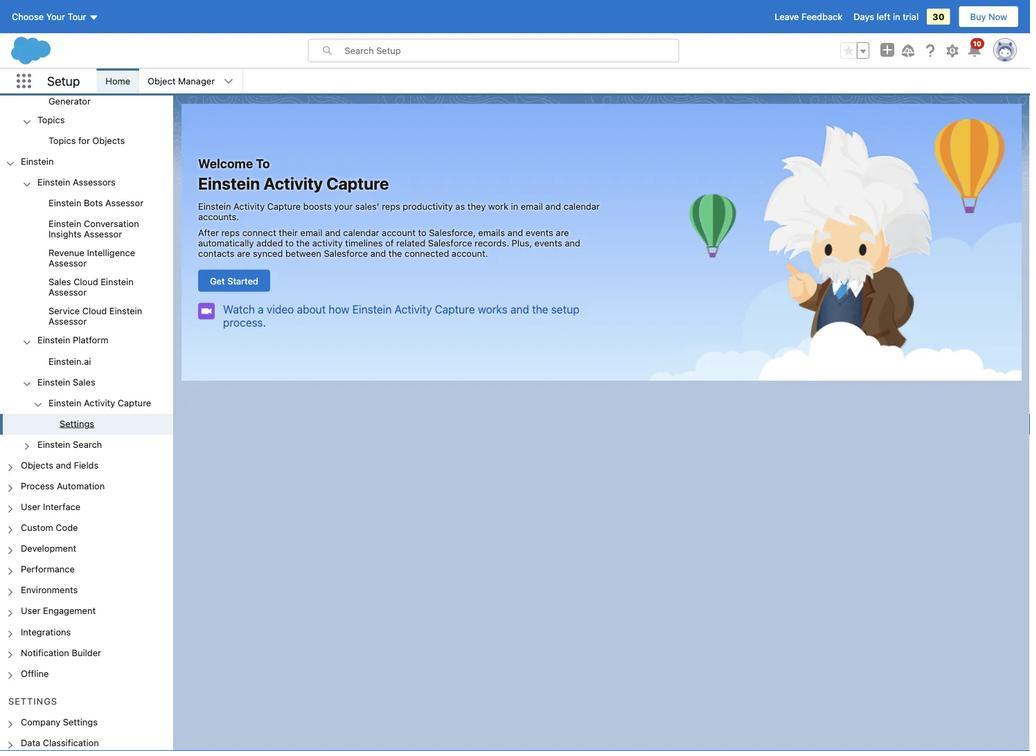 Task type: locate. For each thing, give the bounding box(es) containing it.
and right work
[[545, 201, 561, 211]]

assessor up "conversation"
[[105, 198, 143, 208]]

activity up boosts
[[263, 173, 323, 193]]

leave feedback
[[775, 11, 843, 22]]

einstein for einstein sales
[[37, 377, 70, 387]]

trial
[[903, 11, 919, 22]]

assessor up einstein platform
[[48, 316, 87, 327]]

and
[[545, 201, 561, 211], [325, 227, 341, 238], [508, 227, 523, 238], [565, 238, 580, 248], [370, 248, 386, 259], [510, 303, 529, 316], [56, 460, 71, 470]]

0 horizontal spatial sales
[[48, 277, 71, 287]]

einstein up einstein.ai
[[37, 335, 70, 345]]

1 horizontal spatial reps
[[382, 201, 400, 211]]

einstein inside 'link'
[[48, 198, 81, 208]]

code
[[56, 523, 78, 533]]

0 vertical spatial cloud
[[74, 277, 98, 287]]

einstein assessors tree item
[[0, 173, 173, 331]]

email right work
[[521, 201, 543, 211]]

sales up service on the left top
[[48, 277, 71, 287]]

added
[[256, 238, 283, 248]]

activity up settings 'tree item' at the bottom left
[[84, 398, 115, 408]]

and right works
[[510, 303, 529, 316]]

html
[[107, 85, 133, 96]]

assessor for sales cloud einstein assessor
[[48, 287, 87, 298]]

as
[[455, 201, 465, 211]]

activity up connect
[[234, 201, 265, 211]]

einstein inside einstein conversation insights assessor
[[48, 219, 81, 229]]

capture up settings 'tree item' at the bottom left
[[118, 398, 151, 408]]

sales'
[[355, 201, 379, 211]]

capture left works
[[435, 303, 475, 316]]

1 horizontal spatial calendar
[[564, 201, 600, 211]]

0 horizontal spatial reps
[[221, 227, 240, 238]]

1 vertical spatial sales
[[73, 377, 95, 387]]

assessor inside 'service cloud einstein assessor'
[[48, 316, 87, 327]]

einstein activity capture tree item
[[0, 393, 173, 435]]

choose your tour button
[[11, 6, 99, 28]]

capture up sales' at the left top
[[326, 173, 389, 193]]

assessor up service on the left top
[[48, 287, 87, 298]]

your
[[46, 11, 65, 22]]

assessor inside sales cloud einstein assessor
[[48, 287, 87, 298]]

objects right "for"
[[92, 135, 125, 146]]

interface
[[43, 502, 80, 512]]

video
[[267, 303, 294, 316]]

einstein
[[21, 156, 54, 167], [198, 173, 260, 193], [37, 177, 70, 187], [48, 198, 81, 208], [198, 201, 231, 211], [48, 219, 81, 229], [101, 277, 134, 287], [352, 303, 392, 316], [109, 306, 142, 316], [37, 335, 70, 345], [37, 377, 70, 387], [48, 398, 81, 408], [37, 439, 70, 450]]

settings up classification
[[63, 717, 98, 728]]

einstein sales link
[[37, 377, 95, 389]]

and right emails on the left top of page
[[508, 227, 523, 238]]

0 vertical spatial email
[[521, 201, 543, 211]]

are left synced
[[237, 248, 250, 259]]

records.
[[475, 238, 509, 248]]

einstein down einstein assessors link
[[48, 198, 81, 208]]

cloud inside sales cloud einstein assessor
[[74, 277, 98, 287]]

0 horizontal spatial are
[[237, 248, 250, 259]]

data
[[21, 738, 40, 748]]

capture up their
[[267, 201, 301, 211]]

email
[[521, 201, 543, 211], [300, 227, 323, 238]]

salesforce down as
[[428, 238, 472, 248]]

1 vertical spatial user
[[21, 606, 41, 616]]

watch a video about how einstein activity capture works and the setup process. link
[[223, 303, 579, 329]]

2 user from the top
[[21, 606, 41, 616]]

and inside watch a video about how einstein activity capture works and the setup process.
[[510, 303, 529, 316]]

einstein inside einstein activity capture boosts your sales' reps productivity as they work in email and calendar accounts. after reps connect their email and calendar account to salesforce, emails and events are automatically added to the activity timelines of related salesforce records. plus, events and contacts are synced between salesforce and the connected account.
[[198, 201, 231, 211]]

the left setup
[[532, 303, 548, 316]]

1 vertical spatial objects
[[21, 460, 53, 470]]

einstein inside welcome to einstein activity capture
[[198, 173, 260, 193]]

user interface link
[[21, 502, 80, 514]]

0 horizontal spatial calendar
[[343, 227, 379, 238]]

topics tree item
[[0, 110, 173, 152]]

einstein.ai link
[[48, 356, 91, 368]]

group
[[0, 0, 173, 152], [840, 42, 869, 59], [0, 173, 173, 456], [0, 194, 173, 331]]

topics
[[37, 115, 65, 125], [48, 135, 76, 146]]

cloud down revenue intelligence assessor
[[74, 277, 98, 287]]

email up between
[[300, 227, 323, 238]]

timelines
[[345, 238, 383, 248]]

to
[[418, 227, 426, 238], [285, 238, 294, 248]]

einstein down revenue intelligence assessor link at the top left of the page
[[101, 277, 134, 287]]

einstein up revenue
[[48, 219, 81, 229]]

settings up einstein search
[[60, 418, 94, 429]]

einstein sales tree item
[[0, 373, 173, 435]]

data classification
[[21, 738, 99, 748]]

1 horizontal spatial sales
[[73, 377, 95, 387]]

topics down "generator"
[[37, 115, 65, 125]]

user for user engagement
[[21, 606, 41, 616]]

events right emails on the left top of page
[[526, 227, 553, 238]]

accounts.
[[198, 211, 239, 222]]

0 horizontal spatial objects
[[21, 460, 53, 470]]

topics link
[[37, 115, 65, 127]]

company settings
[[21, 717, 98, 728]]

the left 'activity'
[[296, 238, 310, 248]]

to right added
[[285, 238, 294, 248]]

cloud down sales cloud einstein assessor
[[82, 306, 107, 316]]

integrations link
[[21, 627, 71, 639]]

einstein down welcome
[[198, 173, 260, 193]]

salesforce,
[[429, 227, 476, 238]]

notification builder link
[[21, 648, 101, 660]]

object manager
[[148, 76, 215, 86]]

einstein down einstein link
[[37, 177, 70, 187]]

the inside watch a video about how einstein activity capture works and the setup process.
[[532, 303, 548, 316]]

to up connected
[[418, 227, 426, 238]]

einstein right 'how'
[[352, 303, 392, 316]]

0 horizontal spatial email
[[300, 227, 323, 238]]

0 vertical spatial settings
[[60, 418, 94, 429]]

10
[[973, 39, 982, 47]]

einstein down the "topics" link
[[21, 156, 54, 167]]

the
[[296, 238, 310, 248], [389, 248, 402, 259], [532, 303, 548, 316]]

buy
[[970, 11, 986, 22]]

platform
[[73, 335, 108, 345]]

of
[[385, 238, 394, 248]]

user up integrations
[[21, 606, 41, 616]]

they
[[467, 201, 486, 211]]

cloud inside 'service cloud einstein assessor'
[[82, 306, 107, 316]]

get started
[[210, 276, 258, 286]]

choose
[[12, 11, 44, 22]]

are
[[556, 227, 569, 238], [237, 248, 250, 259]]

their
[[279, 227, 298, 238]]

the down account
[[389, 248, 402, 259]]

einstein up objects and fields
[[37, 439, 70, 450]]

user up custom
[[21, 502, 41, 512]]

choose your tour
[[12, 11, 86, 22]]

object manager link
[[139, 69, 223, 94]]

get started button
[[198, 270, 270, 292]]

user engagement
[[21, 606, 96, 616]]

offline
[[21, 668, 49, 679]]

development
[[21, 543, 76, 554]]

salesforce
[[428, 238, 472, 248], [324, 248, 368, 259]]

assessor inside einstein conversation insights assessor
[[84, 229, 122, 239]]

reps down accounts.
[[221, 227, 240, 238]]

are right plus,
[[556, 227, 569, 238]]

einstein down einstein.ai link
[[37, 377, 70, 387]]

calendar
[[564, 201, 600, 211], [343, 227, 379, 238]]

objects up process
[[21, 460, 53, 470]]

assessor up "intelligence"
[[84, 229, 122, 239]]

einstein inside tree item
[[37, 335, 70, 345]]

0 horizontal spatial in
[[511, 201, 518, 211]]

environments
[[21, 585, 78, 595]]

and down einstein search link
[[56, 460, 71, 470]]

sales down einstein.ai link
[[73, 377, 95, 387]]

topics left "for"
[[48, 135, 76, 146]]

topics inside topics for objects link
[[48, 135, 76, 146]]

Search Setup text field
[[345, 39, 679, 62]]

0 vertical spatial topics
[[37, 115, 65, 125]]

for
[[78, 135, 90, 146]]

cloud
[[74, 277, 98, 287], [82, 306, 107, 316]]

boosts
[[303, 201, 332, 211]]

group containing web-to-case html generator
[[0, 0, 173, 152]]

in right left at the top right of page
[[893, 11, 900, 22]]

in right work
[[511, 201, 518, 211]]

1 vertical spatial cloud
[[82, 306, 107, 316]]

sales inside sales cloud einstein assessor
[[48, 277, 71, 287]]

einstein link
[[21, 156, 54, 169]]

company
[[21, 717, 60, 728]]

activity inside tree item
[[84, 398, 115, 408]]

1 vertical spatial are
[[237, 248, 250, 259]]

after
[[198, 227, 219, 238]]

assessor
[[105, 198, 143, 208], [84, 229, 122, 239], [48, 258, 87, 269], [48, 287, 87, 298], [48, 316, 87, 327]]

events right plus,
[[535, 238, 562, 248]]

1 vertical spatial topics
[[48, 135, 76, 146]]

activity down connected
[[395, 303, 432, 316]]

group containing einstein assessors
[[0, 173, 173, 456]]

einstein down sales cloud einstein assessor link
[[109, 306, 142, 316]]

1 horizontal spatial email
[[521, 201, 543, 211]]

capture inside tree item
[[118, 398, 151, 408]]

einstein platform
[[37, 335, 108, 345]]

offline link
[[21, 668, 49, 681]]

0 vertical spatial sales
[[48, 277, 71, 287]]

1 horizontal spatial objects
[[92, 135, 125, 146]]

revenue
[[48, 248, 84, 258]]

0 vertical spatial objects
[[92, 135, 125, 146]]

settings up company
[[8, 697, 58, 707]]

einstein for einstein activity capture boosts your sales' reps productivity as they work in email and calendar accounts. after reps connect their email and calendar account to salesforce, emails and events are automatically added to the activity timelines of related salesforce records. plus, events and contacts are synced between salesforce and the connected account.
[[198, 201, 231, 211]]

0 vertical spatial user
[[21, 502, 41, 512]]

welcome to einstein activity capture
[[198, 156, 389, 193]]

2 horizontal spatial the
[[532, 303, 548, 316]]

einstein for einstein search
[[37, 439, 70, 450]]

assessor for service cloud einstein assessor
[[48, 316, 87, 327]]

1 vertical spatial in
[[511, 201, 518, 211]]

assessor down insights
[[48, 258, 87, 269]]

salesforce right between
[[324, 248, 368, 259]]

1 user from the top
[[21, 502, 41, 512]]

connected
[[405, 248, 449, 259]]

performance
[[21, 564, 75, 575]]

left
[[877, 11, 890, 22]]

company settings link
[[21, 717, 98, 730]]

user
[[21, 502, 41, 512], [21, 606, 41, 616]]

einstein up after
[[198, 201, 231, 211]]

einstein conversation insights assessor
[[48, 219, 139, 239]]

related
[[396, 238, 425, 248]]

environments link
[[21, 585, 78, 598]]

0 vertical spatial calendar
[[564, 201, 600, 211]]

reps right sales' at the left top
[[382, 201, 400, 211]]

in
[[893, 11, 900, 22], [511, 201, 518, 211]]

1 horizontal spatial in
[[893, 11, 900, 22]]

einstein down einstein sales link
[[48, 398, 81, 408]]

buy now
[[970, 11, 1007, 22]]

30
[[933, 11, 945, 22]]

0 vertical spatial in
[[893, 11, 900, 22]]

1 vertical spatial calendar
[[343, 227, 379, 238]]

buy now button
[[958, 6, 1019, 28]]

1 horizontal spatial are
[[556, 227, 569, 238]]

objects and fields
[[21, 460, 99, 470]]

development link
[[21, 543, 76, 556]]



Task type: describe. For each thing, give the bounding box(es) containing it.
einstein.ai
[[48, 356, 91, 366]]

get
[[210, 276, 225, 286]]

notification builder
[[21, 648, 101, 658]]

1 vertical spatial email
[[300, 227, 323, 238]]

2 vertical spatial settings
[[63, 717, 98, 728]]

automation
[[57, 481, 105, 491]]

1 vertical spatial settings
[[8, 697, 58, 707]]

in inside einstein activity capture boosts your sales' reps productivity as they work in email and calendar accounts. after reps connect their email and calendar account to salesforce, emails and events are automatically added to the activity timelines of related salesforce records. plus, events and contacts are synced between salesforce and the connected account.
[[511, 201, 518, 211]]

synced
[[253, 248, 283, 259]]

custom code
[[21, 523, 78, 533]]

assessor inside 'link'
[[105, 198, 143, 208]]

automatically
[[198, 238, 254, 248]]

einstein platform link
[[37, 335, 108, 348]]

einstein search
[[37, 439, 102, 450]]

1 horizontal spatial to
[[418, 227, 426, 238]]

connect
[[242, 227, 276, 238]]

einstein assessors link
[[37, 177, 116, 190]]

a
[[258, 303, 264, 316]]

watch
[[223, 303, 255, 316]]

einstein activity capture link
[[48, 398, 151, 410]]

web-
[[48, 85, 71, 96]]

web-to-case html generator link
[[48, 85, 173, 106]]

einstein for einstein platform
[[37, 335, 70, 345]]

assessor for einstein conversation insights assessor
[[84, 229, 122, 239]]

data classification link
[[21, 738, 99, 751]]

capture inside watch a video about how einstein activity capture works and the setup process.
[[435, 303, 475, 316]]

notification
[[21, 648, 69, 658]]

feedback
[[802, 11, 843, 22]]

0 vertical spatial are
[[556, 227, 569, 238]]

10 button
[[966, 38, 984, 59]]

0 horizontal spatial salesforce
[[324, 248, 368, 259]]

and inside 'objects and fields' link
[[56, 460, 71, 470]]

integrations
[[21, 627, 71, 637]]

einstein for einstein bots assessor
[[48, 198, 81, 208]]

welcome
[[198, 156, 253, 171]]

process.
[[223, 316, 266, 329]]

insights
[[48, 229, 81, 239]]

capture inside einstein activity capture boosts your sales' reps productivity as they work in email and calendar accounts. after reps connect their email and calendar account to salesforce, emails and events are automatically added to the activity timelines of related salesforce records. plus, events and contacts are synced between salesforce and the connected account.
[[267, 201, 301, 211]]

to
[[256, 156, 270, 171]]

topics for topics for objects
[[48, 135, 76, 146]]

conversation
[[84, 219, 139, 229]]

engagement
[[43, 606, 96, 616]]

account
[[382, 227, 416, 238]]

service
[[48, 306, 80, 316]]

einstein for einstein activity capture
[[48, 398, 81, 408]]

einstein bots assessor link
[[48, 198, 143, 210]]

how
[[329, 303, 349, 316]]

generator
[[48, 96, 91, 106]]

einstein inside watch a video about how einstein activity capture works and the setup process.
[[352, 303, 392, 316]]

sales cloud einstein assessor
[[48, 277, 134, 298]]

settings inside 'tree item'
[[60, 418, 94, 429]]

einstein conversation insights assessor link
[[48, 219, 173, 239]]

now
[[989, 11, 1007, 22]]

web-to-case html generator
[[48, 85, 133, 106]]

performance link
[[21, 564, 75, 577]]

builder
[[72, 648, 101, 658]]

einstein inside 'service cloud einstein assessor'
[[109, 306, 142, 316]]

capture inside welcome to einstein activity capture
[[326, 173, 389, 193]]

days
[[854, 11, 874, 22]]

topics for the "topics" link
[[37, 115, 65, 125]]

activity inside watch a video about how einstein activity capture works and the setup process.
[[395, 303, 432, 316]]

cloud for sales
[[74, 277, 98, 287]]

process automation link
[[21, 481, 105, 493]]

emails
[[478, 227, 505, 238]]

1 horizontal spatial salesforce
[[428, 238, 472, 248]]

1 horizontal spatial the
[[389, 248, 402, 259]]

custom
[[21, 523, 53, 533]]

fields
[[74, 460, 99, 470]]

einstein for einstein assessors
[[37, 177, 70, 187]]

objects inside topics tree item
[[92, 135, 125, 146]]

group containing einstein bots assessor
[[0, 194, 173, 331]]

work
[[488, 201, 508, 211]]

home link
[[97, 69, 139, 94]]

einstein platform tree item
[[0, 331, 173, 373]]

leave feedback link
[[775, 11, 843, 22]]

assessor inside revenue intelligence assessor
[[48, 258, 87, 269]]

your
[[334, 201, 353, 211]]

and down account
[[370, 248, 386, 259]]

activity inside welcome to einstein activity capture
[[263, 173, 323, 193]]

assessors
[[73, 177, 116, 187]]

user for user interface
[[21, 502, 41, 512]]

started
[[227, 276, 258, 286]]

einstein for einstein conversation insights assessor
[[48, 219, 81, 229]]

process automation
[[21, 481, 105, 491]]

bots
[[84, 198, 103, 208]]

manager
[[178, 76, 215, 86]]

einstein activity capture boosts your sales' reps productivity as they work in email and calendar accounts. after reps connect their email and calendar account to salesforce, emails and events are automatically added to the activity timelines of related salesforce records. plus, events and contacts are synced between salesforce and the connected account.
[[198, 201, 600, 259]]

to-
[[71, 85, 84, 96]]

einstein for einstein
[[21, 156, 54, 167]]

revenue intelligence assessor link
[[48, 248, 173, 269]]

sales inside tree item
[[73, 377, 95, 387]]

classification
[[43, 738, 99, 748]]

0 horizontal spatial the
[[296, 238, 310, 248]]

settings tree item
[[0, 414, 173, 435]]

setup
[[551, 303, 579, 316]]

0 horizontal spatial to
[[285, 238, 294, 248]]

einstein tree item
[[0, 152, 173, 456]]

and down your
[[325, 227, 341, 238]]

cloud for service
[[82, 306, 107, 316]]

contacts
[[198, 248, 235, 259]]

einstein bots assessor
[[48, 198, 143, 208]]

activity inside einstein activity capture boosts your sales' reps productivity as they work in email and calendar accounts. after reps connect their email and calendar account to salesforce, emails and events are automatically added to the activity timelines of related salesforce records. plus, events and contacts are synced between salesforce and the connected account.
[[234, 201, 265, 211]]

1 vertical spatial reps
[[221, 227, 240, 238]]

productivity
[[403, 201, 453, 211]]

account.
[[452, 248, 488, 259]]

einstein inside sales cloud einstein assessor
[[101, 277, 134, 287]]

0 vertical spatial reps
[[382, 201, 400, 211]]

intelligence
[[87, 248, 135, 258]]

and right plus,
[[565, 238, 580, 248]]

settings link
[[60, 418, 94, 431]]

topics for objects link
[[48, 135, 125, 148]]

einstein assessors
[[37, 177, 116, 187]]

days left in trial
[[854, 11, 919, 22]]

topics for objects
[[48, 135, 125, 146]]

service cloud einstein assessor
[[48, 306, 142, 327]]

activity
[[312, 238, 343, 248]]

case
[[84, 85, 105, 96]]

plus,
[[512, 238, 532, 248]]

leave
[[775, 11, 799, 22]]



Task type: vqa. For each thing, say whether or not it's contained in the screenshot.
To Do List
no



